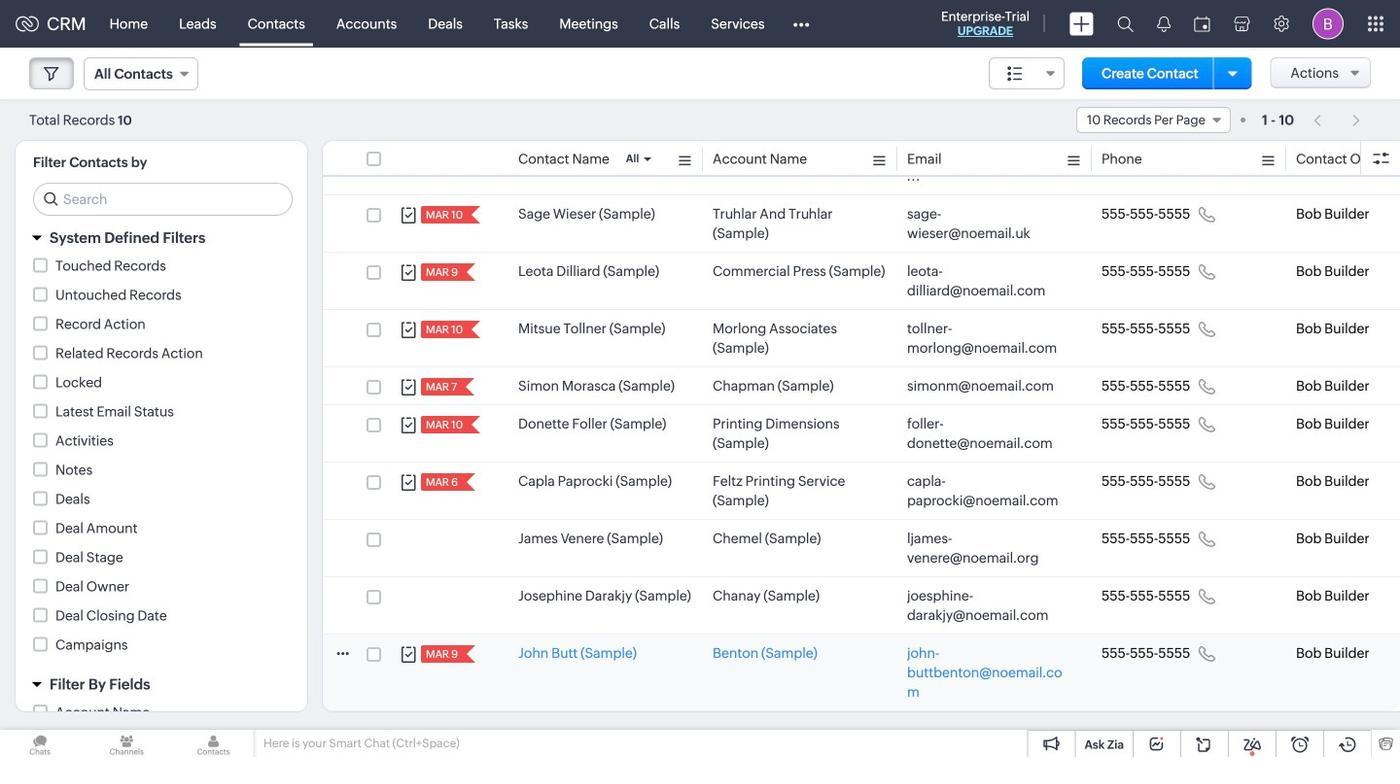 Task type: locate. For each thing, give the bounding box(es) containing it.
row group
[[323, 138, 1401, 712]]

chats image
[[0, 731, 80, 758]]

Search text field
[[34, 184, 292, 215]]

signals element
[[1146, 0, 1183, 48]]

navigation
[[1305, 106, 1372, 134]]

none field size
[[990, 57, 1066, 90]]

calendar image
[[1195, 16, 1211, 32]]

None field
[[84, 57, 198, 90], [990, 57, 1066, 90], [1077, 107, 1232, 133], [84, 57, 198, 90], [1077, 107, 1232, 133]]

search element
[[1106, 0, 1146, 48]]

Other Modules field
[[781, 8, 823, 39]]

search image
[[1118, 16, 1134, 32]]

profile element
[[1302, 0, 1356, 47]]



Task type: vqa. For each thing, say whether or not it's contained in the screenshot.
Lead Owner
no



Task type: describe. For each thing, give the bounding box(es) containing it.
signals image
[[1158, 16, 1171, 32]]

create menu element
[[1059, 0, 1106, 47]]

profile image
[[1313, 8, 1345, 39]]

logo image
[[16, 16, 39, 32]]

size image
[[1008, 65, 1024, 83]]

channels image
[[87, 731, 167, 758]]

create menu image
[[1070, 12, 1095, 36]]

contacts image
[[174, 731, 254, 758]]



